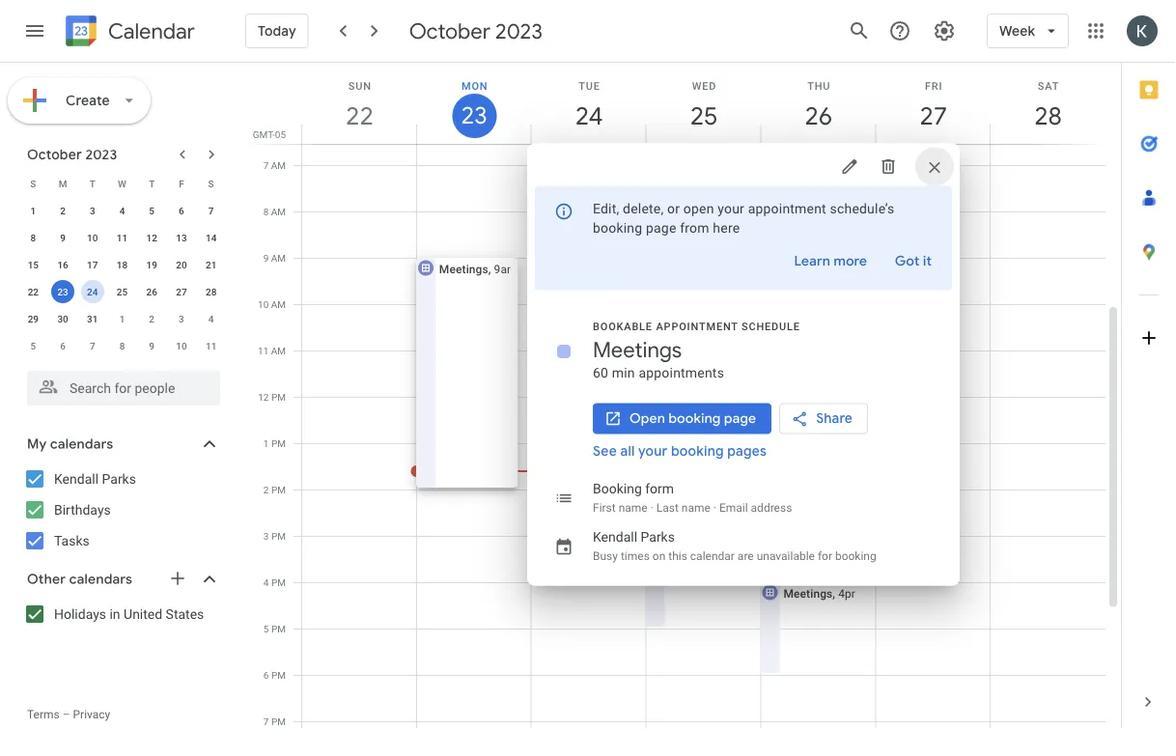 Task type: vqa. For each thing, say whether or not it's contained in the screenshot.


Task type: describe. For each thing, give the bounding box(es) containing it.
open
[[684, 201, 714, 217]]

17 element
[[81, 253, 104, 276]]

f
[[179, 178, 184, 189]]

, for 10am
[[603, 309, 606, 322]]

meetings , 4pm
[[784, 587, 862, 600]]

7 for november 7 element
[[90, 340, 95, 352]]

my calendars
[[27, 436, 113, 453]]

times
[[621, 549, 650, 563]]

are
[[738, 549, 754, 563]]

learn more
[[794, 253, 867, 270]]

8 for november 8 element
[[119, 340, 125, 352]]

first
[[593, 501, 616, 514]]

1 for 1 pm
[[264, 438, 269, 449]]

in
[[110, 606, 120, 622]]

5 for november 5 element
[[30, 340, 36, 352]]

kendall parks busy times on this calendar are unavailable for booking
[[593, 529, 877, 563]]

8 for 8 am
[[263, 206, 269, 217]]

my
[[27, 436, 47, 453]]

appointments
[[639, 365, 725, 381]]

25 column header
[[646, 63, 762, 144]]

6 for november 6 "element"
[[60, 340, 66, 352]]

row containing 1
[[18, 197, 226, 224]]

terms – privacy
[[27, 708, 110, 722]]

19 element
[[140, 253, 163, 276]]

create button
[[8, 77, 151, 124]]

booking
[[593, 481, 642, 497]]

10 for november 10 element
[[176, 340, 187, 352]]

parks for kendall parks
[[102, 471, 136, 487]]

3 for november 3 element
[[179, 313, 184, 325]]

27 inside "row"
[[176, 286, 187, 298]]

unavailable
[[757, 549, 815, 563]]

18
[[117, 259, 128, 270]]

pm for 4 pm
[[271, 577, 286, 588]]

20 element
[[170, 253, 193, 276]]

22 inside "row"
[[28, 286, 39, 298]]

united
[[124, 606, 162, 622]]

november 2 element
[[140, 307, 163, 330]]

23, today element
[[51, 280, 74, 303]]

calendar element
[[62, 12, 195, 54]]

row containing s
[[18, 170, 226, 197]]

november 9 element
[[140, 334, 163, 357]]

12 for 12 pm
[[258, 391, 269, 403]]

support image
[[889, 19, 912, 43]]

wed
[[692, 80, 717, 92]]

meetings , 9am
[[439, 262, 517, 276]]

or
[[667, 201, 680, 217]]

24 cell
[[78, 278, 107, 305]]

24 link
[[567, 94, 612, 138]]

november 11 element
[[200, 334, 223, 357]]

12 element
[[140, 226, 163, 249]]

1 horizontal spatial october 2023
[[409, 17, 543, 44]]

5 for 5 pm
[[264, 623, 269, 635]]

27 link
[[912, 94, 956, 138]]

21 element
[[200, 253, 223, 276]]

calendar
[[690, 549, 735, 563]]

add other calendars image
[[168, 569, 187, 588]]

26 column header
[[761, 63, 876, 144]]

25 element
[[111, 280, 134, 303]]

holidays in united states
[[54, 606, 204, 622]]

10 am
[[258, 298, 286, 310]]

on
[[653, 549, 666, 563]]

15
[[28, 259, 39, 270]]

other calendars
[[27, 571, 132, 588]]

1 s from the left
[[30, 178, 36, 189]]

november 4 element
[[200, 307, 223, 330]]

13
[[176, 232, 187, 243]]

25 link
[[682, 94, 726, 138]]

row containing 22
[[18, 278, 226, 305]]

23 inside cell
[[57, 286, 68, 298]]

30
[[57, 313, 68, 325]]

tasks
[[54, 533, 90, 549]]

23 inside mon 23
[[460, 100, 487, 131]]

am for 10 am
[[271, 298, 286, 310]]

23 cell
[[48, 278, 78, 305]]

other
[[27, 571, 66, 588]]

10 for 10 am
[[258, 298, 269, 310]]

kendall for kendall parks busy times on this calendar are unavailable for booking
[[593, 529, 638, 545]]

8am
[[839, 216, 862, 229]]

1 horizontal spatial october
[[409, 17, 491, 44]]

25 inside wed 25
[[689, 100, 717, 132]]

sat 28
[[1034, 80, 1061, 132]]

gmt-
[[253, 128, 275, 140]]

28 link
[[1026, 94, 1071, 138]]

9am
[[494, 262, 517, 276]]

, for 2pm
[[718, 494, 721, 508]]

sun
[[349, 80, 372, 92]]

pm for 12 pm
[[271, 391, 286, 403]]

thu 26
[[804, 80, 832, 132]]

see
[[593, 443, 617, 460]]

11 am
[[258, 345, 286, 356]]

1 vertical spatial october 2023
[[27, 146, 117, 163]]

10 element
[[81, 226, 104, 249]]

23 column header
[[416, 63, 532, 144]]

am for 7 am
[[271, 159, 286, 171]]

0 horizontal spatial 4
[[119, 205, 125, 216]]

grid containing 22
[[247, 63, 1121, 729]]

calendar heading
[[104, 18, 195, 45]]

1 horizontal spatial 6
[[179, 205, 184, 216]]

0 vertical spatial 3
[[90, 205, 95, 216]]

pm for 7 pm
[[271, 716, 286, 727]]

w
[[118, 178, 126, 189]]

1 for november 1 element on the top of the page
[[119, 313, 125, 325]]

60 min appointments
[[593, 365, 725, 381]]

november 10 element
[[170, 334, 193, 357]]

26 inside column header
[[804, 100, 832, 132]]

0 horizontal spatial appointment
[[656, 321, 738, 333]]

2 name from the left
[[682, 501, 711, 514]]

26 inside october 2023 grid
[[146, 286, 157, 298]]

7 pm
[[264, 716, 286, 727]]

bookable
[[593, 321, 653, 333]]

min
[[612, 365, 635, 381]]

8 am
[[263, 206, 286, 217]]

Search for people text field
[[39, 371, 209, 406]]

for
[[818, 549, 833, 563]]

meetings , 8am
[[784, 216, 862, 229]]

27 inside column header
[[919, 100, 946, 132]]

18 element
[[111, 253, 134, 276]]

12 for 12
[[146, 232, 157, 243]]

0 horizontal spatial your
[[638, 443, 668, 460]]

22 link
[[338, 94, 382, 138]]

2 for 2 pm
[[264, 484, 269, 496]]

10 for 10 element
[[87, 232, 98, 243]]

am for 9 am
[[271, 252, 286, 264]]

6 for 6 pm
[[264, 669, 269, 681]]

more
[[834, 253, 867, 270]]

0 horizontal spatial 2
[[60, 205, 66, 216]]

11 for 11 am
[[258, 345, 269, 356]]

30 element
[[51, 307, 74, 330]]

states
[[166, 606, 204, 622]]

holidays
[[54, 606, 106, 622]]

all
[[621, 443, 635, 460]]

from
[[680, 220, 710, 236]]

row containing 29
[[18, 305, 226, 332]]

my calendars button
[[4, 429, 240, 460]]

row containing 15
[[18, 251, 226, 278]]

calendars for other calendars
[[69, 571, 132, 588]]

birthdays
[[54, 502, 111, 518]]

here
[[713, 220, 740, 236]]

2 · from the left
[[714, 501, 717, 514]]

booking down open booking page
[[671, 443, 724, 460]]

3 for 3 pm
[[264, 530, 269, 542]]

create
[[66, 92, 110, 109]]

25 inside october 2023 grid
[[117, 286, 128, 298]]

7 for 7 pm
[[264, 716, 269, 727]]

24 element
[[81, 280, 104, 303]]

7 for 7 am
[[263, 159, 269, 171]]

last
[[657, 501, 679, 514]]

pm for 5 pm
[[271, 623, 286, 635]]

edit,
[[593, 201, 620, 217]]

4 for 4 pm
[[264, 577, 269, 588]]

28 inside "row"
[[206, 286, 217, 298]]

row containing 8
[[18, 224, 226, 251]]

booking inside edit, delete, or open your appointment schedule's booking page from here
[[593, 220, 643, 236]]

terms
[[27, 708, 60, 722]]

14
[[206, 232, 217, 243]]



Task type: locate. For each thing, give the bounding box(es) containing it.
2 vertical spatial 5
[[264, 623, 269, 635]]

parks up on
[[641, 529, 675, 545]]

60
[[593, 365, 609, 381]]

pm down 3 pm
[[271, 577, 286, 588]]

sat
[[1038, 80, 1060, 92]]

6 down "30" element
[[60, 340, 66, 352]]

calendar
[[108, 18, 195, 45]]

22 up 29
[[28, 286, 39, 298]]

pm down the 4 pm
[[271, 623, 286, 635]]

9 up 10 am
[[263, 252, 269, 264]]

2 horizontal spatial 10
[[258, 298, 269, 310]]

main drawer image
[[23, 19, 46, 43]]

week button
[[987, 8, 1069, 54]]

t left w
[[90, 178, 95, 189]]

, for 4pm
[[833, 587, 836, 600]]

october
[[409, 17, 491, 44], [27, 146, 82, 163]]

your
[[718, 201, 745, 217], [638, 443, 668, 460]]

5 row from the top
[[18, 278, 226, 305]]

2 s from the left
[[208, 178, 214, 189]]

1 horizontal spatial 5
[[149, 205, 155, 216]]

6 inside grid
[[264, 669, 269, 681]]

kendall up busy
[[593, 529, 638, 545]]

booking
[[593, 220, 643, 236], [669, 410, 721, 427], [671, 443, 724, 460], [835, 549, 877, 563]]

page down or
[[646, 220, 677, 236]]

meetings left 10am
[[554, 309, 603, 322]]

am down 7 am
[[271, 206, 286, 217]]

6 pm
[[264, 669, 286, 681]]

0 horizontal spatial 1
[[30, 205, 36, 216]]

0 horizontal spatial october
[[27, 146, 82, 163]]

parks for kendall parks busy times on this calendar are unavailable for booking
[[641, 529, 675, 545]]

mon 23
[[460, 80, 488, 131]]

9 up the 16 element
[[60, 232, 66, 243]]

7 up 14 element
[[208, 205, 214, 216]]

7 down 31 element
[[90, 340, 95, 352]]

2 horizontal spatial 4
[[264, 577, 269, 588]]

row group containing 1
[[18, 197, 226, 359]]

10am
[[609, 309, 639, 322]]

meetings for meetings , 9am
[[439, 262, 489, 276]]

2 vertical spatial 3
[[264, 530, 269, 542]]

0 horizontal spatial t
[[90, 178, 95, 189]]

6 up 13 element
[[179, 205, 184, 216]]

november 7 element
[[81, 334, 104, 357]]

5 up the 6 pm
[[264, 623, 269, 635]]

0 vertical spatial page
[[646, 220, 677, 236]]

0 horizontal spatial name
[[619, 501, 648, 514]]

1 vertical spatial 24
[[87, 286, 98, 298]]

12 up the 19
[[146, 232, 157, 243]]

5 inside grid
[[264, 623, 269, 635]]

row group
[[18, 197, 226, 359]]

11 up the 18
[[117, 232, 128, 243]]

10 inside grid
[[258, 298, 269, 310]]

1 am from the top
[[271, 159, 286, 171]]

23 link
[[452, 94, 497, 138]]

settings menu image
[[933, 19, 956, 43]]

5 up the 12 element
[[149, 205, 155, 216]]

3 up 10 element
[[90, 205, 95, 216]]

1 vertical spatial appointment
[[656, 321, 738, 333]]

pages
[[728, 443, 767, 460]]

, left 4pm
[[833, 587, 836, 600]]

1 vertical spatial 10
[[258, 298, 269, 310]]

4 inside the november 4 element
[[208, 313, 214, 325]]

2 pm
[[264, 484, 286, 496]]

1 horizontal spatial ·
[[714, 501, 717, 514]]

4 up november 11 element
[[208, 313, 214, 325]]

2 for november 2 element
[[149, 313, 155, 325]]

1 name from the left
[[619, 501, 648, 514]]

16
[[57, 259, 68, 270]]

pm for 2 pm
[[271, 484, 286, 496]]

1 vertical spatial october
[[27, 146, 82, 163]]

31
[[87, 313, 98, 325]]

page
[[646, 220, 677, 236], [724, 410, 756, 427]]

pm
[[271, 391, 286, 403], [271, 438, 286, 449], [271, 484, 286, 496], [271, 530, 286, 542], [271, 577, 286, 588], [271, 623, 286, 635], [271, 669, 286, 681], [271, 716, 286, 727]]

1 horizontal spatial 25
[[689, 100, 717, 132]]

t left f
[[149, 178, 155, 189]]

1 vertical spatial kendall
[[593, 529, 638, 545]]

my calendars list
[[4, 464, 240, 556]]

14 element
[[200, 226, 223, 249]]

2 horizontal spatial 11
[[258, 345, 269, 356]]

pm down 5 pm
[[271, 669, 286, 681]]

2 vertical spatial 10
[[176, 340, 187, 352]]

meetings for meetings
[[593, 337, 682, 364]]

2 am from the top
[[271, 206, 286, 217]]

1 horizontal spatial 22
[[345, 100, 372, 132]]

october 2023
[[409, 17, 543, 44], [27, 146, 117, 163]]

29
[[28, 313, 39, 325]]

1 horizontal spatial 12
[[258, 391, 269, 403]]

12 pm
[[258, 391, 286, 403]]

8 up 15 element
[[30, 232, 36, 243]]

5 inside november 5 element
[[30, 340, 36, 352]]

1 vertical spatial 22
[[28, 286, 39, 298]]

27 column header
[[875, 63, 991, 144]]

0 vertical spatial 8
[[263, 206, 269, 217]]

17
[[87, 259, 98, 270]]

name down booking
[[619, 501, 648, 514]]

29 element
[[22, 307, 45, 330]]

1 vertical spatial 23
[[57, 286, 68, 298]]

2 vertical spatial 4
[[264, 577, 269, 588]]

2 down m
[[60, 205, 66, 216]]

8 down november 1 element on the top of the page
[[119, 340, 125, 352]]

7 down gmt-
[[263, 159, 269, 171]]

1 vertical spatial 5
[[30, 340, 36, 352]]

november 8 element
[[111, 334, 134, 357]]

4 up 11 element
[[119, 205, 125, 216]]

, for 8am
[[833, 216, 836, 229]]

3 up november 10 element
[[179, 313, 184, 325]]

7
[[263, 159, 269, 171], [208, 205, 214, 216], [90, 340, 95, 352], [264, 716, 269, 727]]

appointment up learn
[[748, 201, 827, 217]]

9 inside grid
[[263, 252, 269, 264]]

am for 8 am
[[271, 206, 286, 217]]

1 up 15 element
[[30, 205, 36, 216]]

got it button
[[883, 238, 945, 284]]

0 vertical spatial parks
[[102, 471, 136, 487]]

row up 11 element
[[18, 170, 226, 197]]

meetings down for on the right bottom
[[784, 587, 833, 600]]

sun 22
[[345, 80, 372, 132]]

meetings heading
[[593, 337, 682, 364]]

11 element
[[111, 226, 134, 249]]

26 down thu
[[804, 100, 832, 132]]

0 vertical spatial appointment
[[748, 201, 827, 217]]

, left 9am
[[489, 262, 491, 276]]

3 pm
[[264, 530, 286, 542]]

4 pm
[[264, 577, 286, 588]]

2 horizontal spatial 8
[[263, 206, 269, 217]]

parks inside my calendars list
[[102, 471, 136, 487]]

9 am
[[263, 252, 286, 264]]

appointment up appointments
[[656, 321, 738, 333]]

0 vertical spatial 25
[[689, 100, 717, 132]]

2 horizontal spatial 1
[[264, 438, 269, 449]]

0 vertical spatial 2
[[60, 205, 66, 216]]

week
[[1000, 22, 1035, 40]]

10 up 11 am
[[258, 298, 269, 310]]

calendars up in
[[69, 571, 132, 588]]

delete,
[[623, 201, 664, 217]]

meetings up min
[[593, 337, 682, 364]]

share
[[816, 410, 853, 427]]

2 inside november 2 element
[[149, 313, 155, 325]]

0 vertical spatial october 2023
[[409, 17, 543, 44]]

25 down the 18
[[117, 286, 128, 298]]

11 down 10 am
[[258, 345, 269, 356]]

1 row from the top
[[18, 170, 226, 197]]

2 row from the top
[[18, 197, 226, 224]]

1 vertical spatial 25
[[117, 286, 128, 298]]

october 2023 grid
[[18, 170, 226, 359]]

0 vertical spatial 1
[[30, 205, 36, 216]]

05
[[275, 128, 286, 140]]

22 inside column header
[[345, 100, 372, 132]]

8 pm from the top
[[271, 716, 286, 727]]

10 down november 3 element
[[176, 340, 187, 352]]

1 vertical spatial 4
[[208, 313, 214, 325]]

1 horizontal spatial 10
[[176, 340, 187, 352]]

2 horizontal spatial 2
[[264, 484, 269, 496]]

24 inside column header
[[574, 100, 602, 132]]

privacy
[[73, 708, 110, 722]]

11 for 11 element
[[117, 232, 128, 243]]

0 vertical spatial 22
[[345, 100, 372, 132]]

1 vertical spatial 1
[[119, 313, 125, 325]]

12 inside october 2023 grid
[[146, 232, 157, 243]]

1 up november 8 element
[[119, 313, 125, 325]]

row up 25 element
[[18, 251, 226, 278]]

am down 05 at the top left of the page
[[271, 159, 286, 171]]

parks inside kendall parks busy times on this calendar are unavailable for booking
[[641, 529, 675, 545]]

edit, delete, or open your appointment schedule's booking page from here
[[593, 201, 895, 236]]

1 inside grid
[[264, 438, 269, 449]]

1 down 12 pm
[[264, 438, 269, 449]]

1 vertical spatial 2
[[149, 313, 155, 325]]

1 horizontal spatial page
[[724, 410, 756, 427]]

form
[[645, 481, 674, 497]]

11 for november 11 element
[[206, 340, 217, 352]]

2 up november 9 element
[[149, 313, 155, 325]]

schedule's
[[830, 201, 895, 217]]

s right f
[[208, 178, 214, 189]]

delete appointment schedule image
[[879, 157, 898, 176]]

1 vertical spatial 9
[[263, 252, 269, 264]]

calendars up the kendall parks
[[50, 436, 113, 453]]

fri
[[925, 80, 943, 92]]

2 down 1 pm
[[264, 484, 269, 496]]

27 element
[[170, 280, 193, 303]]

11 down the november 4 element
[[206, 340, 217, 352]]

10 up 17
[[87, 232, 98, 243]]

2 vertical spatial 9
[[149, 340, 155, 352]]

pm up 3 pm
[[271, 484, 286, 496]]

parks down my calendars dropdown button at the left bottom of the page
[[102, 471, 136, 487]]

22 element
[[22, 280, 45, 303]]

24 down tue
[[574, 100, 602, 132]]

0 horizontal spatial 9
[[60, 232, 66, 243]]

1 vertical spatial 6
[[60, 340, 66, 352]]

booking down edit,
[[593, 220, 643, 236]]

see all your booking pages
[[593, 443, 767, 460]]

0 horizontal spatial 11
[[117, 232, 128, 243]]

2023 down create
[[85, 146, 117, 163]]

2 vertical spatial 1
[[264, 438, 269, 449]]

7 pm from the top
[[271, 669, 286, 681]]

None search field
[[0, 363, 240, 406]]

5 pm from the top
[[271, 577, 286, 588]]

october up mon
[[409, 17, 491, 44]]

26 link
[[797, 94, 841, 138]]

1 horizontal spatial s
[[208, 178, 214, 189]]

13 element
[[170, 226, 193, 249]]

kendall inside my calendars list
[[54, 471, 99, 487]]

meetings for meetings , 2pm
[[669, 494, 718, 508]]

1 horizontal spatial 23
[[460, 100, 487, 131]]

gmt-05
[[253, 128, 286, 140]]

0 horizontal spatial 24
[[87, 286, 98, 298]]

6 pm from the top
[[271, 623, 286, 635]]

pm for 6 pm
[[271, 669, 286, 681]]

1 t from the left
[[90, 178, 95, 189]]

1 vertical spatial 8
[[30, 232, 36, 243]]

tab list
[[1122, 63, 1176, 675]]

booking inside kendall parks busy times on this calendar are unavailable for booking
[[835, 549, 877, 563]]

1 horizontal spatial t
[[149, 178, 155, 189]]

1 horizontal spatial 8
[[119, 340, 125, 352]]

kendall up birthdays
[[54, 471, 99, 487]]

4 row from the top
[[18, 251, 226, 278]]

0 vertical spatial 4
[[119, 205, 125, 216]]

5 down 29 element
[[30, 340, 36, 352]]

name
[[619, 501, 648, 514], [682, 501, 711, 514]]

4 pm from the top
[[271, 530, 286, 542]]

row up november 1 element on the top of the page
[[18, 278, 226, 305]]

meetings for meetings , 4pm
[[784, 587, 833, 600]]

0 vertical spatial 27
[[919, 100, 946, 132]]

october up m
[[27, 146, 82, 163]]

28 element
[[200, 280, 223, 303]]

appointment inside edit, delete, or open your appointment schedule's booking page from here
[[748, 201, 827, 217]]

2023 up "23" column header
[[496, 17, 543, 44]]

1 vertical spatial parks
[[641, 529, 675, 545]]

1 horizontal spatial kendall
[[593, 529, 638, 545]]

28 down sat
[[1034, 100, 1061, 132]]

1 horizontal spatial 4
[[208, 313, 214, 325]]

kendall inside kendall parks busy times on this calendar are unavailable for booking
[[593, 529, 638, 545]]

0 horizontal spatial 25
[[117, 286, 128, 298]]

1 vertical spatial 2023
[[85, 146, 117, 163]]

28 inside column header
[[1034, 100, 1061, 132]]

address
[[751, 501, 792, 514]]

0 horizontal spatial ·
[[651, 501, 654, 514]]

0 vertical spatial 26
[[804, 100, 832, 132]]

7 am
[[263, 159, 286, 171]]

0 horizontal spatial s
[[30, 178, 36, 189]]

15 element
[[22, 253, 45, 276]]

23 down mon
[[460, 100, 487, 131]]

0 vertical spatial 2023
[[496, 17, 543, 44]]

grid
[[247, 63, 1121, 729]]

2 horizontal spatial 6
[[264, 669, 269, 681]]

pm down the 6 pm
[[271, 716, 286, 727]]

meetings , 10am
[[554, 309, 639, 322]]

4 am from the top
[[271, 298, 286, 310]]

27 down 20
[[176, 286, 187, 298]]

0 horizontal spatial 2023
[[85, 146, 117, 163]]

11 inside grid
[[258, 345, 269, 356]]

booking right for on the right bottom
[[835, 549, 877, 563]]

meetings left 9am
[[439, 262, 489, 276]]

28 column header
[[990, 63, 1106, 144]]

booking form first name · last name · email address
[[593, 481, 792, 514]]

7 down the 6 pm
[[264, 716, 269, 727]]

12
[[146, 232, 157, 243], [258, 391, 269, 403]]

your right all
[[638, 443, 668, 460]]

your inside edit, delete, or open your appointment schedule's booking page from here
[[718, 201, 745, 217]]

1 horizontal spatial 28
[[1034, 100, 1061, 132]]

1
[[30, 205, 36, 216], [119, 313, 125, 325], [264, 438, 269, 449]]

parks
[[102, 471, 136, 487], [641, 529, 675, 545]]

10
[[87, 232, 98, 243], [258, 298, 269, 310], [176, 340, 187, 352]]

meetings , 2pm
[[669, 494, 747, 508]]

tue
[[579, 80, 601, 92]]

open booking page
[[630, 410, 756, 427]]

november 1 element
[[111, 307, 134, 330]]

2 pm from the top
[[271, 438, 286, 449]]

kendall parks
[[54, 471, 136, 487]]

it
[[923, 253, 932, 270]]

1 vertical spatial calendars
[[69, 571, 132, 588]]

9 down november 2 element
[[149, 340, 155, 352]]

26 down the 19
[[146, 286, 157, 298]]

1 pm from the top
[[271, 391, 286, 403]]

2 horizontal spatial 3
[[264, 530, 269, 542]]

got
[[895, 253, 920, 270]]

kendall for kendall parks
[[54, 471, 99, 487]]

1 vertical spatial 27
[[176, 286, 187, 298]]

row containing 5
[[18, 332, 226, 359]]

1 horizontal spatial 3
[[179, 313, 184, 325]]

22 column header
[[301, 63, 417, 144]]

, for 9am
[[489, 262, 491, 276]]

wed 25
[[689, 80, 717, 132]]

1 horizontal spatial 2023
[[496, 17, 543, 44]]

6 inside "element"
[[60, 340, 66, 352]]

november 6 element
[[51, 334, 74, 357]]

am
[[271, 159, 286, 171], [271, 206, 286, 217], [271, 252, 286, 264], [271, 298, 286, 310], [271, 345, 286, 356]]

your up here
[[718, 201, 745, 217]]

1 horizontal spatial parks
[[641, 529, 675, 545]]

24 column header
[[531, 63, 647, 144]]

1 vertical spatial 12
[[258, 391, 269, 403]]

pm for 3 pm
[[271, 530, 286, 542]]

25 down wed
[[689, 100, 717, 132]]

meetings for meetings , 10am
[[554, 309, 603, 322]]

meetings up learn
[[784, 216, 833, 229]]

s left m
[[30, 178, 36, 189]]

1 horizontal spatial appointment
[[748, 201, 827, 217]]

19
[[146, 259, 157, 270]]

22 down the sun at left
[[345, 100, 372, 132]]

5 pm
[[264, 623, 286, 635]]

name right 'last'
[[682, 501, 711, 514]]

2 vertical spatial 2
[[264, 484, 269, 496]]

open
[[630, 410, 666, 427]]

16 element
[[51, 253, 74, 276]]

row
[[18, 170, 226, 197], [18, 197, 226, 224], [18, 224, 226, 251], [18, 251, 226, 278], [18, 278, 226, 305], [18, 305, 226, 332], [18, 332, 226, 359]]

this
[[669, 549, 688, 563]]

6 down 5 pm
[[264, 669, 269, 681]]

learn
[[794, 253, 831, 270]]

1 horizontal spatial 11
[[206, 340, 217, 352]]

24 inside cell
[[87, 286, 98, 298]]

meetings for meetings , 8am
[[784, 216, 833, 229]]

november 3 element
[[170, 307, 193, 330]]

1 vertical spatial page
[[724, 410, 756, 427]]

page up pages
[[724, 410, 756, 427]]

booking up see all your booking pages at right bottom
[[669, 410, 721, 427]]

5
[[149, 205, 155, 216], [30, 340, 36, 352], [264, 623, 269, 635]]

row up 18 element
[[18, 224, 226, 251]]

am down 9 am
[[271, 298, 286, 310]]

26
[[804, 100, 832, 132], [146, 286, 157, 298]]

27 down fri
[[919, 100, 946, 132]]

22
[[345, 100, 372, 132], [28, 286, 39, 298]]

schedule
[[742, 321, 801, 333]]

, left 8am
[[833, 216, 836, 229]]

2 vertical spatial 6
[[264, 669, 269, 681]]

kendall
[[54, 471, 99, 487], [593, 529, 638, 545]]

3 row from the top
[[18, 224, 226, 251]]

3 am from the top
[[271, 252, 286, 264]]

0 horizontal spatial kendall
[[54, 471, 99, 487]]

9 for 9 am
[[263, 252, 269, 264]]

2 horizontal spatial 5
[[264, 623, 269, 635]]

1 horizontal spatial 1
[[119, 313, 125, 325]]

terms link
[[27, 708, 60, 722]]

7 row from the top
[[18, 332, 226, 359]]

4 for the november 4 element
[[208, 313, 214, 325]]

october 2023 up m
[[27, 146, 117, 163]]

3 pm from the top
[[271, 484, 286, 496]]

email
[[720, 501, 748, 514]]

1 horizontal spatial your
[[718, 201, 745, 217]]

0 vertical spatial 6
[[179, 205, 184, 216]]

pm for 1 pm
[[271, 438, 286, 449]]

1 vertical spatial your
[[638, 443, 668, 460]]

am down 8 am in the top left of the page
[[271, 252, 286, 264]]

28 down 21
[[206, 286, 217, 298]]

november 5 element
[[22, 334, 45, 357]]

1 vertical spatial 3
[[179, 313, 184, 325]]

0 horizontal spatial 8
[[30, 232, 36, 243]]

privacy link
[[73, 708, 110, 722]]

m
[[59, 178, 67, 189]]

0 vertical spatial your
[[718, 201, 745, 217]]

0 vertical spatial calendars
[[50, 436, 113, 453]]

2 horizontal spatial 9
[[263, 252, 269, 264]]

am for 11 am
[[271, 345, 286, 356]]

· left email
[[714, 501, 717, 514]]

6 row from the top
[[18, 305, 226, 332]]

0 horizontal spatial 28
[[206, 286, 217, 298]]

31 element
[[81, 307, 104, 330]]

page inside edit, delete, or open your appointment schedule's booking page from here
[[646, 220, 677, 236]]

am up 12 pm
[[271, 345, 286, 356]]

0 horizontal spatial 27
[[176, 286, 187, 298]]

october 2023 up mon
[[409, 17, 543, 44]]

2 t from the left
[[149, 178, 155, 189]]

today button
[[245, 8, 309, 54]]

0 horizontal spatial page
[[646, 220, 677, 236]]

0 vertical spatial 5
[[149, 205, 155, 216]]

6
[[179, 205, 184, 216], [60, 340, 66, 352], [264, 669, 269, 681]]

1 vertical spatial 26
[[146, 286, 157, 298]]

other calendars button
[[4, 564, 240, 595]]

bookable appointment schedule
[[593, 321, 801, 333]]

got it
[[895, 253, 932, 270]]

, left "2pm"
[[718, 494, 721, 508]]

0 horizontal spatial 26
[[146, 286, 157, 298]]

26 element
[[140, 280, 163, 303]]

3 down the 2 pm
[[264, 530, 269, 542]]

1 · from the left
[[651, 501, 654, 514]]

· left 'last'
[[651, 501, 654, 514]]

fri 27
[[919, 80, 946, 132]]

1 pm
[[264, 438, 286, 449]]

calendars for my calendars
[[50, 436, 113, 453]]

pm up 1 pm
[[271, 391, 286, 403]]

9 for november 9 element
[[149, 340, 155, 352]]

meetings left email
[[669, 494, 718, 508]]

5 am from the top
[[271, 345, 286, 356]]



